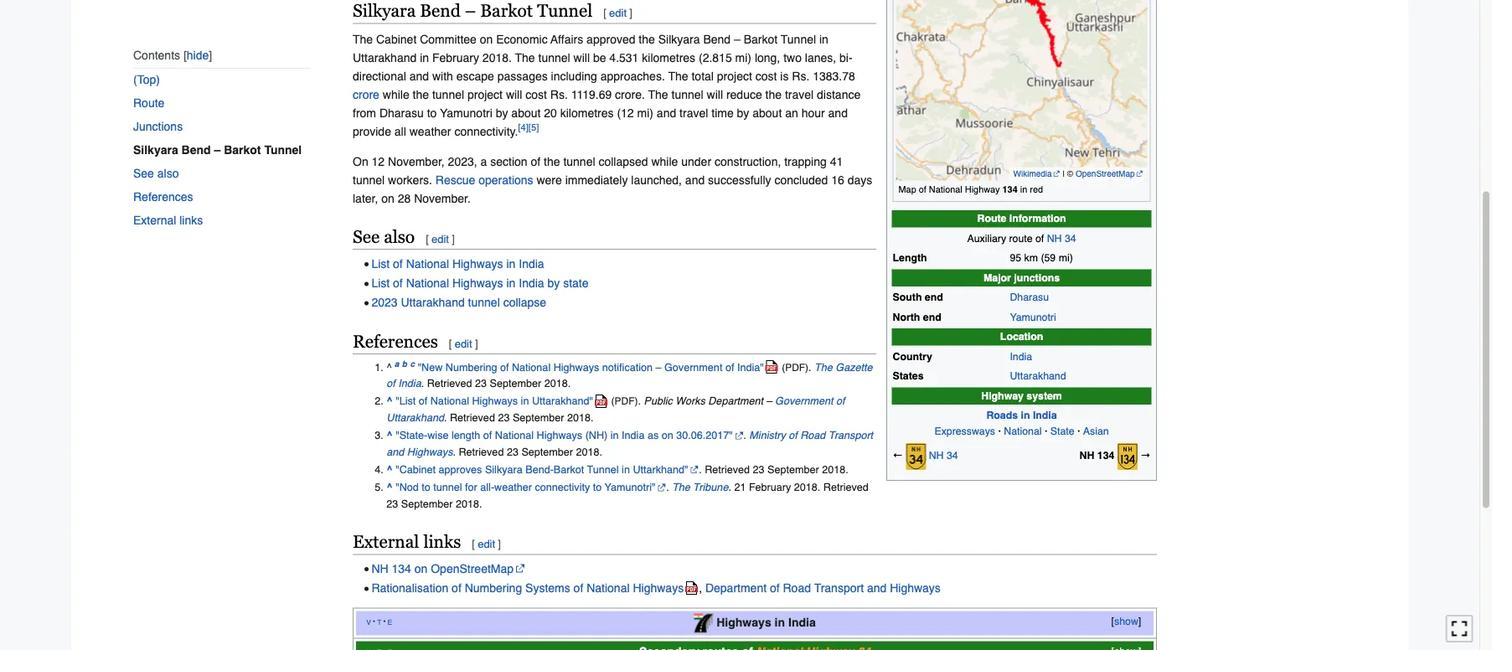 Task type: vqa. For each thing, say whether or not it's contained in the screenshot.
left you
no



Task type: locate. For each thing, give the bounding box(es) containing it.
0 vertical spatial february
[[432, 50, 479, 64]]

department
[[708, 395, 763, 407], [705, 581, 767, 595]]

1 horizontal spatial external links
[[353, 532, 461, 552]]

0 vertical spatial travel
[[785, 87, 814, 101]]

in up the lanes,
[[819, 32, 828, 45]]

1 vertical spatial a
[[394, 359, 399, 369]]

^ inside the ^ a b c
[[386, 361, 391, 373]]

2 ^ from the top
[[386, 395, 393, 407]]

0 horizontal spatial openstreetmap
[[431, 562, 514, 575]]

is
[[780, 69, 789, 82]]

1 vertical spatial references
[[353, 331, 438, 351]]

^ link left "state-
[[386, 429, 393, 442]]

will
[[574, 50, 590, 64], [506, 87, 522, 101], [707, 87, 723, 101]]

tunnel
[[537, 0, 592, 20], [781, 32, 816, 45], [264, 143, 302, 157], [587, 464, 619, 476]]

[ edit ]
[[603, 7, 632, 19], [426, 233, 455, 245], [449, 337, 478, 350], [472, 538, 501, 550]]

ministry of road transport and highways link
[[386, 429, 873, 458]]

3 ^ from the top
[[386, 429, 393, 442]]

roads
[[986, 409, 1018, 421]]

edit link down "2023 uttarakhand tunnel collapse" link
[[455, 337, 472, 350]]

1 vertical spatial see
[[353, 226, 380, 247]]

1 vertical spatial bend
[[703, 32, 731, 45]]

rescue operations
[[435, 173, 533, 186]]

0 vertical spatial external
[[133, 214, 176, 227]]

] for silkyara bend – barkot tunnel
[[629, 7, 632, 19]]

134 down asian link
[[1097, 450, 1115, 462]]

→
[[1138, 450, 1151, 462]]

0 horizontal spatial weather
[[409, 124, 451, 138]]

1 horizontal spatial travel
[[785, 87, 814, 101]]

1 ^ link from the top
[[386, 395, 393, 407]]

(pdf) for "new numbering of national highways notification – government of india"
[[782, 361, 809, 373]]

while up launched,
[[651, 154, 678, 168]]

0 horizontal spatial while
[[383, 87, 409, 101]]

kilometres up total
[[642, 50, 695, 64]]

[ for silkyara bend – barkot tunnel
[[603, 7, 606, 19]]

barkot up see also 'link'
[[224, 143, 261, 157]]

1 vertical spatial (pdf)
[[611, 396, 638, 407]]

the left cabinet
[[353, 32, 373, 45]]

dharasu inside the while the tunnel project will cost rs. 1119.69 crore. the tunnel will reduce the travel distance from dharasu to yamunotri by about 20 kilometres (12 mi) and travel time by about an hour and provide all weather connectivity.
[[379, 106, 424, 119]]

by left state at the left top
[[547, 276, 560, 290]]

0 horizontal spatial yamunotri
[[440, 106, 492, 119]]

0 vertical spatial 34
[[1065, 232, 1076, 244]]

1 horizontal spatial references
[[353, 331, 438, 351]]

the down uttarkhand"
[[672, 481, 690, 493]]

1 vertical spatial links
[[423, 532, 461, 552]]

route inside route information auxiliary route of nh 34
[[977, 212, 1007, 225]]

[
[[603, 7, 606, 19], [426, 233, 429, 245], [449, 337, 452, 350], [472, 538, 475, 550]]

0 vertical spatial list
[[371, 257, 390, 270]]

1 ^ from the top
[[386, 361, 391, 373]]

nh inside route information auxiliary route of nh 34
[[1047, 232, 1062, 244]]

ministry of road transport and highways
[[386, 429, 873, 458]]

0 vertical spatial a
[[481, 154, 487, 168]]

"cabinet
[[396, 464, 436, 476]]

1 vertical spatial list
[[371, 276, 390, 290]]

1 vertical spatial openstreetmap
[[431, 562, 514, 575]]

0 horizontal spatial 34
[[947, 450, 958, 462]]

see also down the later,
[[353, 226, 415, 247]]

4 ^ from the top
[[386, 464, 393, 476]]

state link
[[1050, 425, 1074, 437]]

] for see also
[[452, 233, 455, 245]]

0 vertical spatial see
[[133, 167, 154, 180]]

. the tribune . 21 february 2018 . retrieved 23 september 2018 .
[[386, 481, 869, 510]]

india inside the gazette of india
[[398, 378, 421, 390]]

asian link
[[1083, 425, 1109, 437]]

approves
[[439, 464, 482, 476]]

nh
[[1047, 232, 1062, 244], [929, 450, 944, 462], [1080, 450, 1094, 462], [371, 562, 388, 575]]

kilometres inside the while the tunnel project will cost rs. 1119.69 crore. the tunnel will reduce the travel distance from dharasu to yamunotri by about 20 kilometres (12 mi) and travel time by about an hour and provide all weather connectivity.
[[560, 106, 614, 119]]

^ for "list of national highways in uttarakhand"
[[386, 395, 393, 407]]

0 vertical spatial (pdf)
[[782, 361, 809, 373]]

and
[[409, 69, 429, 82], [657, 106, 676, 119], [828, 106, 848, 119], [685, 173, 705, 186], [386, 446, 404, 458], [867, 581, 887, 595]]

v t e
[[366, 615, 392, 627]]

route up "auxiliary"
[[977, 212, 1007, 225]]

23 down ""nod"
[[386, 498, 398, 510]]

0 horizontal spatial dharasu
[[379, 106, 424, 119]]

(pdf) right india"
[[782, 361, 809, 373]]

(pdf) . for "list of national highways in uttarakhand"
[[611, 395, 644, 407]]

with
[[432, 69, 453, 82]]

openstreetmap up rationalisation of numbering systems of national highways
[[431, 562, 514, 575]]

^ left "cabinet at bottom left
[[386, 464, 393, 476]]

[ edit ] for silkyara bend – barkot tunnel
[[603, 7, 632, 19]]

0 vertical spatial weather
[[409, 124, 451, 138]]

1 horizontal spatial about
[[753, 106, 782, 119]]

0 vertical spatial highway
[[965, 184, 1000, 195]]

^ left "list
[[386, 395, 393, 407]]

nh 134 on openstreetmap
[[371, 562, 514, 575]]

november.
[[414, 191, 471, 205]]

total
[[692, 69, 714, 82]]

[ down "2023 uttarakhand tunnel collapse" link
[[449, 337, 452, 350]]

28
[[398, 191, 411, 205]]

external links link
[[133, 208, 311, 232]]

2 vertical spatial 134
[[392, 562, 411, 575]]

government up the ministry
[[775, 395, 833, 407]]

on up 2018.
[[480, 32, 493, 45]]

openstreetmap right ©
[[1076, 169, 1135, 179]]

0 horizontal spatial travel
[[680, 106, 708, 119]]

1 vertical spatial rs.
[[550, 87, 568, 101]]

external links
[[133, 214, 203, 227], [353, 532, 461, 552]]

1 vertical spatial nh 34 link
[[929, 450, 958, 462]]

road inside ministry of road transport and highways
[[800, 429, 826, 442]]

uttarakhand"
[[532, 395, 593, 407]]

the
[[353, 32, 373, 45], [515, 50, 535, 64], [668, 69, 688, 82], [648, 87, 668, 101], [814, 361, 833, 373], [672, 481, 690, 493]]

ministry
[[749, 429, 786, 442]]

from
[[353, 106, 376, 119]]

^ for "nod to tunnel for all-weather connectivity to yamunotri"
[[386, 481, 393, 493]]

highway up "auxiliary"
[[965, 184, 1000, 195]]

1 horizontal spatial 134
[[1002, 184, 1018, 195]]

2 horizontal spatial bend
[[703, 32, 731, 45]]

1 vertical spatial route
[[977, 212, 1007, 225]]

0 vertical spatial rs.
[[792, 69, 810, 82]]

numbering inside rationalisation of numbering systems of national highways link
[[465, 581, 522, 595]]

uttarakhand inside list of national highways in india list of national highways in india by state 2023 uttarakhand tunnel collapse
[[401, 296, 465, 309]]

0 horizontal spatial external
[[133, 214, 176, 227]]

(pdf) . right india"
[[782, 361, 814, 373]]

dharasu up the all
[[379, 106, 424, 119]]

september down ""nod"
[[401, 498, 453, 510]]

1 horizontal spatial 34
[[1065, 232, 1076, 244]]

1 horizontal spatial while
[[651, 154, 678, 168]]

by inside list of national highways in india list of national highways in india by state 2023 uttarakhand tunnel collapse
[[547, 276, 560, 290]]

tunnel down total
[[672, 87, 703, 101]]

1 horizontal spatial see also
[[353, 226, 415, 247]]

0 vertical spatial project
[[717, 69, 752, 82]]

openstreetmap for nh 134 on openstreetmap
[[431, 562, 514, 575]]

edit link up approved
[[609, 7, 627, 19]]

[ edit ] up approved
[[603, 7, 632, 19]]

the up 4.531
[[639, 32, 655, 45]]

23 up "list of national highways in uttarakhand"
[[475, 378, 487, 390]]

nh for nh 134 on openstreetmap
[[371, 562, 388, 575]]

transport
[[828, 429, 873, 442], [814, 581, 864, 595]]

states
[[893, 370, 924, 382]]

– inside "the cabinet committee on economic affairs approved the silkyara bend – barkot tunnel in uttarakhand in february 2018. the tunnel will be 4.531 kilometres (2.815 mi) long, two lanes, bi- directional and with escape passages including approaches. the total project cost is rs. 1383.78 crore"
[[734, 32, 740, 45]]

] down "2023 uttarakhand tunnel collapse" link
[[475, 337, 478, 350]]

1 vertical spatial highway
[[981, 389, 1024, 402]]

dharasu link
[[1010, 291, 1049, 303]]

retrieved inside the . the tribune . 21 february 2018 . retrieved 23 september 2018 .
[[823, 481, 869, 493]]

the right crore.
[[648, 87, 668, 101]]

0 vertical spatial numbering
[[446, 361, 497, 373]]

project inside "the cabinet committee on economic affairs approved the silkyara bend – barkot tunnel in uttarakhand in february 2018. the tunnel will be 4.531 kilometres (2.815 mi) long, two lanes, bi- directional and with escape passages including approaches. the total project cost is rs. 1383.78 crore"
[[717, 69, 752, 82]]

the left total
[[668, 69, 688, 82]]

c link
[[410, 359, 415, 373]]

1 about from the left
[[511, 106, 541, 119]]

4 ^ link from the top
[[386, 481, 393, 493]]

transport inside ministry of road transport and highways
[[828, 429, 873, 442]]

february inside the . the tribune . 21 february 2018 . retrieved 23 september 2018 .
[[749, 481, 791, 493]]

[ edit ] up nh 134 on openstreetmap link
[[472, 538, 501, 550]]

0 horizontal spatial bend
[[181, 143, 211, 157]]

0 horizontal spatial cost
[[525, 87, 547, 101]]

1 vertical spatial numbering
[[465, 581, 522, 595]]

0 horizontal spatial government
[[664, 361, 722, 373]]

2 ^ link from the top
[[386, 429, 393, 442]]

[ edit ] for references
[[449, 337, 478, 350]]

nh for nh 134
[[1080, 450, 1094, 462]]

23 down the ministry
[[753, 464, 765, 476]]

^ left ""nod"
[[386, 481, 393, 493]]

uttarakhand inside "the cabinet committee on economic affairs approved the silkyara bend – barkot tunnel in uttarakhand in february 2018. the tunnel will be 4.531 kilometres (2.815 mi) long, two lanes, bi- directional and with escape passages including approaches. the total project cost is rs. 1383.78 crore"
[[353, 50, 417, 64]]

0 vertical spatial links
[[179, 214, 203, 227]]

highways inside ministry of road transport and highways
[[407, 446, 453, 458]]

^ left a link
[[386, 361, 391, 373]]

0 vertical spatial references
[[133, 190, 193, 203]]

provide
[[353, 124, 391, 138]]

references
[[133, 190, 193, 203], [353, 331, 438, 351]]

highways inside "new numbering of national highways notification – government of india" link
[[554, 361, 599, 373]]

wise
[[427, 429, 449, 442]]

1 vertical spatial kilometres
[[560, 106, 614, 119]]

uttarakhand down list of national highways in india link
[[401, 296, 465, 309]]

silkyara inside "the cabinet committee on economic affairs approved the silkyara bend – barkot tunnel in uttarakhand in february 2018. the tunnel will be 4.531 kilometres (2.815 mi) long, two lanes, bi- directional and with escape passages including approaches. the total project cost is rs. 1383.78 crore"
[[658, 32, 700, 45]]

tunnel down list of national highways in india by state link
[[468, 296, 500, 309]]

0 vertical spatial external links
[[133, 214, 203, 227]]

collapse
[[503, 296, 546, 309]]

3 ^ link from the top
[[386, 464, 393, 476]]

tunnel up immediately
[[563, 154, 595, 168]]

. retrieved 23 september 2018 .
[[421, 378, 571, 390], [444, 412, 594, 424], [453, 446, 602, 458], [699, 464, 848, 476]]

^ link for "nod
[[386, 481, 393, 493]]

on inside were immediately launched, and successfully concluded 16 days later, on 28 november.
[[381, 191, 394, 205]]

will left the "be"
[[574, 50, 590, 64]]

1 vertical spatial february
[[749, 481, 791, 493]]

of inside on 12 november, 2023, a section of the tunnel collapsed while under construction, trapping 41 tunnel workers.
[[531, 154, 540, 168]]

edit for see also
[[431, 233, 449, 245]]

wikimedia | © openstreetmap
[[1013, 169, 1135, 179]]

list of national highways in india link
[[371, 257, 544, 270]]

0 horizontal spatial (pdf) .
[[611, 395, 644, 407]]

highway
[[965, 184, 1000, 195], [981, 389, 1024, 402]]

(pdf)
[[782, 361, 809, 373], [611, 396, 638, 407]]

1 horizontal spatial route
[[977, 212, 1007, 225]]

0 horizontal spatial (pdf)
[[611, 396, 638, 407]]

a inside the ^ a b c
[[394, 359, 399, 369]]

department right ','
[[705, 581, 767, 595]]

in up list of national highways in india by state link
[[506, 257, 516, 270]]

1 horizontal spatial also
[[384, 226, 415, 247]]

^ link for "cabinet
[[386, 464, 393, 476]]

see inside 'link'
[[133, 167, 154, 180]]

1 horizontal spatial rs.
[[792, 69, 810, 82]]

1 horizontal spatial kilometres
[[642, 50, 695, 64]]

of
[[531, 154, 540, 168], [919, 184, 926, 195], [1035, 232, 1044, 244], [393, 257, 403, 270], [393, 276, 403, 290], [500, 361, 509, 373], [725, 361, 734, 373], [386, 378, 395, 390], [419, 395, 428, 407], [836, 395, 845, 407], [483, 429, 492, 442], [789, 429, 797, 442], [452, 581, 461, 595], [574, 581, 583, 595], [770, 581, 780, 595]]

"state-
[[396, 429, 428, 442]]

1 horizontal spatial (pdf)
[[782, 361, 809, 373]]

134
[[1002, 184, 1018, 195], [1097, 450, 1115, 462], [392, 562, 411, 575]]

yamunotri down dharasu link
[[1010, 311, 1056, 323]]

0 horizontal spatial kilometres
[[560, 106, 614, 119]]

uttarakhand link
[[1010, 370, 1066, 382]]

government up works
[[664, 361, 722, 373]]

later,
[[353, 191, 378, 205]]

uttarakhand
[[353, 50, 417, 64], [401, 296, 465, 309], [1010, 370, 1066, 382], [386, 412, 444, 424]]

travel left time
[[680, 106, 708, 119]]

kilometres inside "the cabinet committee on economic affairs approved the silkyara bend – barkot tunnel in uttarakhand in february 2018. the tunnel will be 4.531 kilometres (2.815 mi) long, two lanes, bi- directional and with escape passages including approaches. the total project cost is rs. 1383.78 crore"
[[642, 50, 695, 64]]

0 vertical spatial while
[[383, 87, 409, 101]]

numbering right "new
[[446, 361, 497, 373]]

kilometres
[[642, 50, 695, 64], [560, 106, 614, 119]]

0 horizontal spatial silkyara bend – barkot tunnel
[[133, 143, 302, 157]]

^ link left ""nod"
[[386, 481, 393, 493]]

"state-wise length of national highways (nh) in india as on 30.06.2017"
[[396, 429, 733, 442]]

weather right the all
[[409, 124, 451, 138]]

^ for "state-wise length of national highways (nh) in india as on 30.06.2017"
[[386, 429, 393, 442]]

0 vertical spatial see also
[[133, 167, 179, 180]]

two
[[783, 50, 802, 64]]

cost inside "the cabinet committee on economic affairs approved the silkyara bend – barkot tunnel in uttarakhand in february 2018. the tunnel will be 4.531 kilometres (2.815 mi) long, two lanes, bi- directional and with escape passages including approaches. the total project cost is rs. 1383.78 crore"
[[755, 69, 777, 82]]

government of uttarakhand
[[386, 395, 845, 424]]

country
[[893, 350, 932, 362]]

1 vertical spatial also
[[384, 226, 415, 247]]

weather inside the while the tunnel project will cost rs. 1119.69 crore. the tunnel will reduce the travel distance from dharasu to yamunotri by about 20 kilometres (12 mi) and travel time by about an hour and provide all weather connectivity.
[[409, 124, 451, 138]]

2018.
[[482, 50, 512, 64]]

1 horizontal spatial openstreetmap
[[1076, 169, 1135, 179]]

1 horizontal spatial (pdf) .
[[782, 361, 814, 373]]

uttarakhand inside government of uttarakhand
[[386, 412, 444, 424]]

the inside the gazette of india
[[814, 361, 833, 373]]

34
[[1065, 232, 1076, 244], [947, 450, 958, 462]]

to down with
[[427, 106, 437, 119]]

0 horizontal spatial a
[[394, 359, 399, 369]]

and inside "the cabinet committee on economic affairs approved the silkyara bend – barkot tunnel in uttarakhand in february 2018. the tunnel will be 4.531 kilometres (2.815 mi) long, two lanes, bi- directional and with escape passages including approaches. the total project cost is rs. 1383.78 crore"
[[409, 69, 429, 82]]

silkyara bend – barkot tunnel up 'committee'
[[353, 0, 592, 20]]

on
[[480, 32, 493, 45], [381, 191, 394, 205], [662, 429, 673, 442], [414, 562, 428, 575]]

september up "list of national highways in uttarakhand"
[[490, 378, 541, 390]]

0 vertical spatial transport
[[828, 429, 873, 442]]

rs. up the 20
[[550, 87, 568, 101]]

5 ^ from the top
[[386, 481, 393, 493]]

project down (2.815 mi)
[[717, 69, 752, 82]]

1 vertical spatial see also
[[353, 226, 415, 247]]

the up were
[[544, 154, 560, 168]]

kilometres for 1119.69
[[560, 106, 614, 119]]

major junctions
[[984, 271, 1060, 284]]

2 horizontal spatial will
[[707, 87, 723, 101]]

highways inside rationalisation of numbering systems of national highways link
[[633, 581, 684, 595]]

to right ""nod"
[[422, 481, 430, 493]]

0 vertical spatial kilometres
[[642, 50, 695, 64]]

wikimedia
[[1013, 169, 1052, 179]]

0 vertical spatial cost
[[755, 69, 777, 82]]

^ link left "cabinet at bottom left
[[386, 464, 393, 476]]

by down reduce
[[737, 106, 749, 119]]

0 vertical spatial dharasu
[[379, 106, 424, 119]]

september up "cabinet approves silkyara bend-barkot tunnel in uttarkhand" link
[[521, 446, 573, 458]]

edit link up nh 134 on openstreetmap link
[[478, 538, 495, 550]]

tribune
[[693, 481, 728, 493]]

links up the nh 134 on openstreetmap at the left of the page
[[423, 532, 461, 552]]

edit link for see also
[[431, 233, 449, 245]]

references link
[[133, 185, 311, 208]]

1 horizontal spatial by
[[547, 276, 560, 290]]

rationalisation
[[371, 581, 448, 595]]

"list of national highways in uttarakhand" link
[[396, 388, 608, 414]]

bend up 'committee'
[[420, 0, 461, 20]]

nh 34 link up "95 km (59 mi)"
[[1047, 232, 1076, 244]]

. retrieved 23 september 2018 . down the ministry
[[699, 464, 848, 476]]

the inside the while the tunnel project will cost rs. 1119.69 crore. the tunnel will reduce the travel distance from dharasu to yamunotri by about 20 kilometres (12 mi) and travel time by about an hour and provide all weather connectivity.
[[648, 87, 668, 101]]

weather down bend-
[[494, 481, 532, 493]]

yamunotri"
[[605, 481, 656, 493]]

committee
[[420, 32, 477, 45]]

0 vertical spatial yamunotri
[[440, 106, 492, 119]]

[ for external links
[[472, 538, 475, 550]]

external
[[133, 214, 176, 227], [353, 532, 419, 552]]

0 horizontal spatial about
[[511, 106, 541, 119]]

contents hide
[[133, 48, 209, 61]]

] for external links
[[498, 538, 501, 550]]

1119.69
[[571, 87, 612, 101]]

passages
[[497, 69, 548, 82]]

highway up roads
[[981, 389, 1024, 402]]

(nh)
[[585, 429, 608, 442]]

in up collapse
[[506, 276, 516, 290]]

1 vertical spatial road
[[783, 581, 811, 595]]

0 vertical spatial 134
[[1002, 184, 1018, 195]]

1 vertical spatial government
[[775, 395, 833, 407]]

rs. right is
[[792, 69, 810, 82]]

cost down passages on the top left of the page
[[525, 87, 547, 101]]

external up rationalisation
[[353, 532, 419, 552]]

project inside the while the tunnel project will cost rs. 1119.69 crore. the tunnel will reduce the travel distance from dharasu to yamunotri by about 20 kilometres (12 mi) and travel time by about an hour and provide all weather connectivity.
[[467, 87, 503, 101]]

[ for references
[[449, 337, 452, 350]]

road right the ministry
[[800, 429, 826, 442]]

0 horizontal spatial also
[[157, 167, 179, 180]]

1 horizontal spatial project
[[717, 69, 752, 82]]

barkot
[[480, 0, 533, 20], [744, 32, 778, 45], [224, 143, 261, 157], [554, 464, 584, 476]]

route for route
[[133, 96, 165, 110]]

uttarkhand"
[[633, 464, 688, 476]]

barkot up long,
[[744, 32, 778, 45]]

23 inside the . the tribune . 21 february 2018 . retrieved 23 september 2018 .
[[386, 498, 398, 510]]

1 horizontal spatial a
[[481, 154, 487, 168]]

0 horizontal spatial external links
[[133, 214, 203, 227]]

will up time
[[707, 87, 723, 101]]

immediately
[[565, 173, 628, 186]]

see also
[[133, 167, 179, 180], [353, 226, 415, 247]]

nh up rationalisation
[[371, 562, 388, 575]]

in up yamunotri"
[[622, 464, 630, 476]]

[ edit ] for external links
[[472, 538, 501, 550]]

2 horizontal spatial by
[[737, 106, 749, 119]]

nh right "←"
[[929, 450, 944, 462]]

0 vertical spatial (pdf) .
[[782, 361, 814, 373]]

(pdf) for "list of national highways in uttarakhand"
[[611, 396, 638, 407]]

as
[[648, 429, 659, 442]]

to
[[427, 106, 437, 119], [422, 481, 430, 493], [593, 481, 602, 493]]

department down india"
[[708, 395, 763, 407]]

0 vertical spatial nh 34 link
[[1047, 232, 1076, 244]]

c
[[410, 359, 415, 369]]

[ edit ] up list of national highways in india link
[[426, 233, 455, 245]]

gazette
[[836, 361, 873, 373]]

transport up highways in india
[[814, 581, 864, 595]]

in up national link
[[1021, 409, 1030, 421]]

the cabinet committee on economic affairs approved the silkyara bend – barkot tunnel in uttarakhand in february 2018. the tunnel will be 4.531 kilometres (2.815 mi) long, two lanes, bi- directional and with escape passages including approaches. the total project cost is rs. 1383.78 crore
[[353, 32, 855, 101]]

0 vertical spatial route
[[133, 96, 165, 110]]

on left 28
[[381, 191, 394, 205]]

1 horizontal spatial see
[[353, 226, 380, 247]]

0 vertical spatial department
[[708, 395, 763, 407]]

references down see also 'link'
[[133, 190, 193, 203]]

1 vertical spatial while
[[651, 154, 678, 168]]

a inside on 12 november, 2023, a section of the tunnel collapsed while under construction, trapping 41 tunnel workers.
[[481, 154, 487, 168]]

will inside "the cabinet committee on economic affairs approved the silkyara bend – barkot tunnel in uttarakhand in february 2018. the tunnel will be 4.531 kilometres (2.815 mi) long, two lanes, bi- directional and with escape passages including approaches. the total project cost is rs. 1383.78 crore"
[[574, 50, 590, 64]]

^ link for "state-
[[386, 429, 393, 442]]

junctions link
[[133, 115, 311, 138]]

1 vertical spatial project
[[467, 87, 503, 101]]

openstreetmap for wikimedia | © openstreetmap
[[1076, 169, 1135, 179]]

134 for nh 134 on openstreetmap
[[392, 562, 411, 575]]

23
[[475, 378, 487, 390], [498, 412, 510, 424], [507, 446, 519, 458], [753, 464, 765, 476], [386, 498, 398, 510]]

travel up an
[[785, 87, 814, 101]]



Task type: describe. For each thing, give the bounding box(es) containing it.
fullscreen image
[[1451, 620, 1468, 637]]

national right map
[[929, 184, 962, 195]]

95 km (59 mi)
[[1010, 252, 1073, 264]]

bi-
[[840, 50, 853, 64]]

edit link for silkyara bend – barkot tunnel
[[609, 7, 627, 19]]

successfully
[[708, 173, 771, 186]]

public works department –
[[644, 395, 775, 407]]

2023
[[371, 296, 398, 309]]

in left uttarakhand"
[[521, 395, 529, 407]]

were immediately launched, and successfully concluded 16 days later, on 28 november.
[[353, 173, 872, 205]]

the gazette of india link
[[386, 361, 873, 390]]

1 horizontal spatial bend
[[420, 0, 461, 20]]

[4]
[[518, 122, 529, 133]]

bend-
[[525, 464, 554, 476]]

tunnel inside "the cabinet committee on economic affairs approved the silkyara bend – barkot tunnel in uttarakhand in february 2018. the tunnel will be 4.531 kilometres (2.815 mi) long, two lanes, bi- directional and with escape passages including approaches. the total project cost is rs. 1383.78 crore"
[[781, 32, 816, 45]]

"cabinet approves silkyara bend-barkot tunnel in uttarkhand" link
[[396, 464, 699, 476]]

1 vertical spatial yamunotri
[[1010, 311, 1056, 323]]

bend inside "the cabinet committee on economic affairs approved the silkyara bend – barkot tunnel in uttarakhand in february 2018. the tunnel will be 4.531 kilometres (2.815 mi) long, two lanes, bi- directional and with escape passages including approaches. the total project cost is rs. 1383.78 crore"
[[703, 32, 731, 45]]

expressways link
[[934, 425, 995, 437]]

t link
[[377, 615, 382, 627]]

state
[[1050, 425, 1074, 437]]

,
[[699, 581, 702, 595]]

on up rationalisation
[[414, 562, 428, 575]]

while the tunnel project will cost rs. 1119.69 crore. the tunnel will reduce the travel distance from dharasu to yamunotri by about 20 kilometres (12 mi) and travel time by about an hour and provide all weather connectivity.
[[353, 87, 861, 138]]

numbering inside "new numbering of national highways notification – government of india" link
[[446, 361, 497, 373]]

23 down "list of national highways in uttarakhand"
[[498, 412, 510, 424]]

crore.
[[615, 87, 645, 101]]

tunnel down junctions link
[[264, 143, 302, 157]]

north end
[[893, 311, 941, 323]]

. retrieved 23 september 2018 . down "list of national highways in uttarakhand"
[[444, 412, 594, 424]]

(2.815 mi)
[[699, 50, 751, 64]]

e
[[388, 615, 392, 627]]

the down is
[[765, 87, 782, 101]]

the right crore link
[[413, 87, 429, 101]]

national down list of national highways in india link
[[406, 276, 449, 290]]

0 horizontal spatial nh 34 link
[[929, 450, 958, 462]]

0 horizontal spatial references
[[133, 190, 193, 203]]

tunnel up the later,
[[353, 173, 385, 186]]

route information auxiliary route of nh 34
[[967, 212, 1076, 244]]

[5]
[[529, 122, 539, 133]]

nh for nh 34
[[929, 450, 944, 462]]

2 vertical spatial bend
[[181, 143, 211, 157]]

to inside the while the tunnel project will cost rs. 1119.69 crore. the tunnel will reduce the travel distance from dharasu to yamunotri by about 20 kilometres (12 mi) and travel time by about an hour and provide all weather connectivity.
[[427, 106, 437, 119]]

1 list from the top
[[371, 257, 390, 270]]

of inside ministry of road transport and highways
[[789, 429, 797, 442]]

^ link for "list
[[386, 395, 393, 407]]

silkyara bend – barkot tunnel link
[[133, 138, 323, 162]]

on right as
[[662, 429, 673, 442]]

cost inside the while the tunnel project will cost rs. 1119.69 crore. the tunnel will reduce the travel distance from dharasu to yamunotri by about 20 kilometres (12 mi) and travel time by about an hour and provide all weather connectivity.
[[525, 87, 547, 101]]

connectivity.
[[454, 124, 518, 138]]

1 vertical spatial transport
[[814, 581, 864, 595]]

a link
[[394, 359, 399, 373]]

– down junctions link
[[214, 143, 221, 157]]

roads in india link
[[986, 409, 1057, 421]]

september inside the . the tribune . 21 february 2018 . retrieved 23 september 2018 .
[[401, 498, 453, 510]]

silkyara up cabinet
[[353, 0, 416, 20]]

on inside "the cabinet committee on economic affairs approved the silkyara bend – barkot tunnel in uttarakhand in february 2018. the tunnel will be 4.531 kilometres (2.815 mi) long, two lanes, bi- directional and with escape passages including approaches. the total project cost is rs. 1383.78 crore"
[[480, 32, 493, 45]]

tunnel inside "the cabinet committee on economic affairs approved the silkyara bend – barkot tunnel in uttarakhand in february 2018. the tunnel will be 4.531 kilometres (2.815 mi) long, two lanes, bi- directional and with escape passages including approaches. the total project cost is rs. 1383.78 crore"
[[538, 50, 570, 64]]

23 up "cabinet approves silkyara bend-barkot tunnel in uttarkhand"
[[507, 446, 519, 458]]

to left yamunotri"
[[593, 481, 602, 493]]

government of uttarakhand link
[[386, 395, 845, 424]]

national down roads in india
[[1004, 425, 1042, 437]]

4.531
[[609, 50, 639, 64]]

12
[[372, 154, 385, 168]]

edit link for external links
[[478, 538, 495, 550]]

tunnel up affairs
[[537, 0, 592, 20]]

2 list from the top
[[371, 276, 390, 290]]

in down 'committee'
[[420, 50, 429, 64]]

while inside on 12 november, 2023, a section of the tunnel collapsed while under construction, trapping 41 tunnel workers.
[[651, 154, 678, 168]]

rs. inside "the cabinet committee on economic affairs approved the silkyara bend – barkot tunnel in uttarakhand in february 2018. the tunnel will be 4.531 kilometres (2.815 mi) long, two lanes, bi- directional and with escape passages including approaches. the total project cost is rs. 1383.78 crore"
[[792, 69, 810, 82]]

t
[[377, 615, 382, 627]]

the gazette of india
[[386, 361, 873, 390]]

edit for external links
[[478, 538, 495, 550]]

rescue operations link
[[435, 173, 533, 186]]

1 vertical spatial external
[[353, 532, 419, 552]]

(top) link
[[133, 68, 311, 91]]

map image
[[896, 0, 1147, 181]]

and inside ministry of road transport and highways
[[386, 446, 404, 458]]

auxiliary
[[967, 232, 1006, 244]]

see also link
[[133, 162, 311, 185]]

crore link
[[353, 87, 379, 101]]

silkyara up all-
[[485, 464, 523, 476]]

while inside the while the tunnel project will cost rs. 1119.69 crore. the tunnel will reduce the travel distance from dharasu to yamunotri by about 20 kilometres (12 mi) and travel time by about an hour and provide all weather connectivity.
[[383, 87, 409, 101]]

nh 34
[[929, 450, 958, 462]]

1 vertical spatial external links
[[353, 532, 461, 552]]

highways inside "list of national highways in uttarakhand" link
[[472, 395, 518, 407]]

0 horizontal spatial will
[[506, 87, 522, 101]]

system
[[1027, 389, 1062, 402]]

workers.
[[388, 173, 432, 186]]

national right systems
[[587, 581, 630, 595]]

junctions
[[133, 120, 183, 133]]

16
[[831, 173, 844, 186]]

information
[[1009, 212, 1066, 225]]

2 about from the left
[[753, 106, 782, 119]]

contents
[[133, 48, 180, 61]]

be
[[593, 50, 606, 64]]

rs. inside the while the tunnel project will cost rs. 1119.69 crore. the tunnel will reduce the travel distance from dharasu to yamunotri by about 20 kilometres (12 mi) and travel time by about an hour and provide all weather connectivity.
[[550, 87, 568, 101]]

uttarakhand up system
[[1010, 370, 1066, 382]]

in left the red
[[1020, 184, 1027, 195]]

0 vertical spatial government
[[664, 361, 722, 373]]

route
[[1009, 232, 1033, 244]]

[4] [5]
[[518, 122, 539, 133]]

february inside "the cabinet committee on economic affairs approved the silkyara bend – barkot tunnel in uttarakhand in february 2018. the tunnel will be 4.531 kilometres (2.815 mi) long, two lanes, bi- directional and with escape passages including approaches. the total project cost is rs. 1383.78 crore"
[[432, 50, 479, 64]]

notification
[[602, 361, 653, 373]]

time
[[711, 106, 734, 119]]

"new numbering of national highways notification – government of india" link
[[418, 354, 779, 380]]

works
[[675, 395, 705, 407]]

and inside were immediately launched, and successfully concluded 16 days later, on 28 november.
[[685, 173, 705, 186]]

1 vertical spatial department
[[705, 581, 767, 595]]

tunnel inside list of national highways in india list of national highways in india by state 2023 uttarakhand tunnel collapse
[[468, 296, 500, 309]]

september down uttarakhand"
[[513, 412, 564, 424]]

yamunotri inside the while the tunnel project will cost rs. 1119.69 crore. the tunnel will reduce the travel distance from dharasu to yamunotri by about 20 kilometres (12 mi) and travel time by about an hour and provide all weather connectivity.
[[440, 106, 492, 119]]

barkot inside "the cabinet committee on economic affairs approved the silkyara bend – barkot tunnel in uttarakhand in february 2018. the tunnel will be 4.531 kilometres (2.815 mi) long, two lanes, bi- directional and with escape passages including approaches. the total project cost is rs. 1383.78 crore"
[[744, 32, 778, 45]]

] for references
[[475, 337, 478, 350]]

route link
[[133, 91, 311, 115]]

1 vertical spatial 34
[[947, 450, 958, 462]]

134 for nh 134
[[1097, 450, 1115, 462]]

41
[[830, 154, 843, 168]]

department of road transport and highways link
[[705, 581, 941, 595]]

the inside the . the tribune . 21 february 2018 . retrieved 23 september 2018 .
[[672, 481, 690, 493]]

list of national highways in india list of national highways in india by state 2023 uttarakhand tunnel collapse
[[371, 257, 589, 309]]

approaches.
[[600, 69, 665, 82]]

all
[[394, 124, 406, 138]]

national up "2023 uttarakhand tunnel collapse" link
[[406, 257, 449, 270]]

the inside on 12 november, 2023, a section of the tunnel collapsed while under construction, trapping 41 tunnel workers.
[[544, 154, 560, 168]]

. retrieved 23 september 2018 . up "list of national highways in uttarakhand"
[[421, 378, 571, 390]]

links inside external links link
[[179, 214, 203, 227]]

of inside government of uttarakhand
[[836, 395, 845, 407]]

national up wise
[[430, 395, 469, 407]]

1383.78
[[813, 69, 855, 82]]

0 vertical spatial silkyara bend – barkot tunnel
[[353, 0, 592, 20]]

tunnel down approves
[[433, 481, 462, 493]]

"nod
[[396, 481, 419, 493]]

"new
[[418, 361, 443, 373]]

rationalisation of numbering systems of national highways link
[[371, 575, 699, 602]]

barkot up economic
[[480, 0, 533, 20]]

barkot up connectivity
[[554, 464, 584, 476]]

^ for "cabinet approves silkyara bend-barkot tunnel in uttarkhand"
[[386, 464, 393, 476]]

[ for see also
[[426, 233, 429, 245]]

roads in india
[[986, 409, 1057, 421]]

tunnel up yamunotri"
[[587, 464, 619, 476]]

in right (nh)
[[611, 429, 619, 442]]

all-
[[480, 481, 494, 493]]

days
[[848, 173, 872, 186]]

approved
[[587, 32, 635, 45]]

[ edit ] for see also
[[426, 233, 455, 245]]

national down "list of national highways in uttarakhand" link
[[495, 429, 534, 442]]

also inside 'link'
[[157, 167, 179, 180]]

asian
[[1083, 425, 1109, 437]]

hour
[[801, 106, 825, 119]]

e link
[[388, 615, 392, 627]]

(12 mi)
[[617, 106, 653, 119]]

september down the ministry
[[767, 464, 819, 476]]

v link
[[366, 615, 371, 627]]

tunnel down with
[[432, 87, 464, 101]]

"nod to tunnel for all-weather connectivity to yamunotri" link
[[396, 481, 666, 493]]

edit for references
[[455, 337, 472, 350]]

connectivity
[[535, 481, 590, 493]]

silkyara down junctions
[[133, 143, 178, 157]]

route for route information auxiliary route of nh 34
[[977, 212, 1007, 225]]

red
[[1030, 184, 1043, 195]]

an
[[785, 106, 798, 119]]

(pdf) . for "new numbering of national highways notification – government of india"
[[782, 361, 814, 373]]

hide
[[187, 48, 209, 61]]

the up passages on the top left of the page
[[515, 50, 535, 64]]

kilometres for the
[[642, 50, 695, 64]]

map
[[899, 184, 916, 195]]

34 inside route information auxiliary route of nh 34
[[1065, 232, 1076, 244]]

long,
[[755, 50, 780, 64]]

– up the ministry
[[766, 395, 772, 407]]

national up "list of national highways in uttarakhand" link
[[512, 361, 551, 373]]

edit for silkyara bend – barkot tunnel
[[609, 7, 627, 19]]

in down , department of road transport and highways in the bottom of the page
[[775, 615, 785, 629]]

november,
[[388, 154, 445, 168]]

1 horizontal spatial dharasu
[[1010, 291, 1049, 303]]

state
[[563, 276, 589, 290]]

. retrieved 23 september 2018 . up bend-
[[453, 446, 602, 458]]

1 horizontal spatial links
[[423, 532, 461, 552]]

– up 'committee'
[[465, 0, 476, 20]]

see also inside 'link'
[[133, 167, 179, 180]]

0 horizontal spatial by
[[496, 106, 508, 119]]

edit link for references
[[455, 337, 472, 350]]

government inside government of uttarakhand
[[775, 395, 833, 407]]

[5] link
[[529, 122, 539, 133]]

the inside "the cabinet committee on economic affairs approved the silkyara bend – barkot tunnel in uttarakhand in february 2018. the tunnel will be 4.531 kilometres (2.815 mi) long, two lanes, bi- directional and with escape passages including approaches. the total project cost is rs. 1383.78 crore"
[[639, 32, 655, 45]]

– right notification
[[656, 361, 661, 373]]

1 vertical spatial weather
[[494, 481, 532, 493]]

20
[[544, 106, 557, 119]]

1 vertical spatial travel
[[680, 106, 708, 119]]

1 horizontal spatial nh 34 link
[[1047, 232, 1076, 244]]

of inside route information auxiliary route of nh 34
[[1035, 232, 1044, 244]]

rationalisation of numbering systems of national highways
[[371, 581, 684, 595]]

of inside the gazette of india
[[386, 378, 395, 390]]

map of national highway 134 in red
[[899, 184, 1043, 195]]

b link
[[402, 359, 407, 373]]



